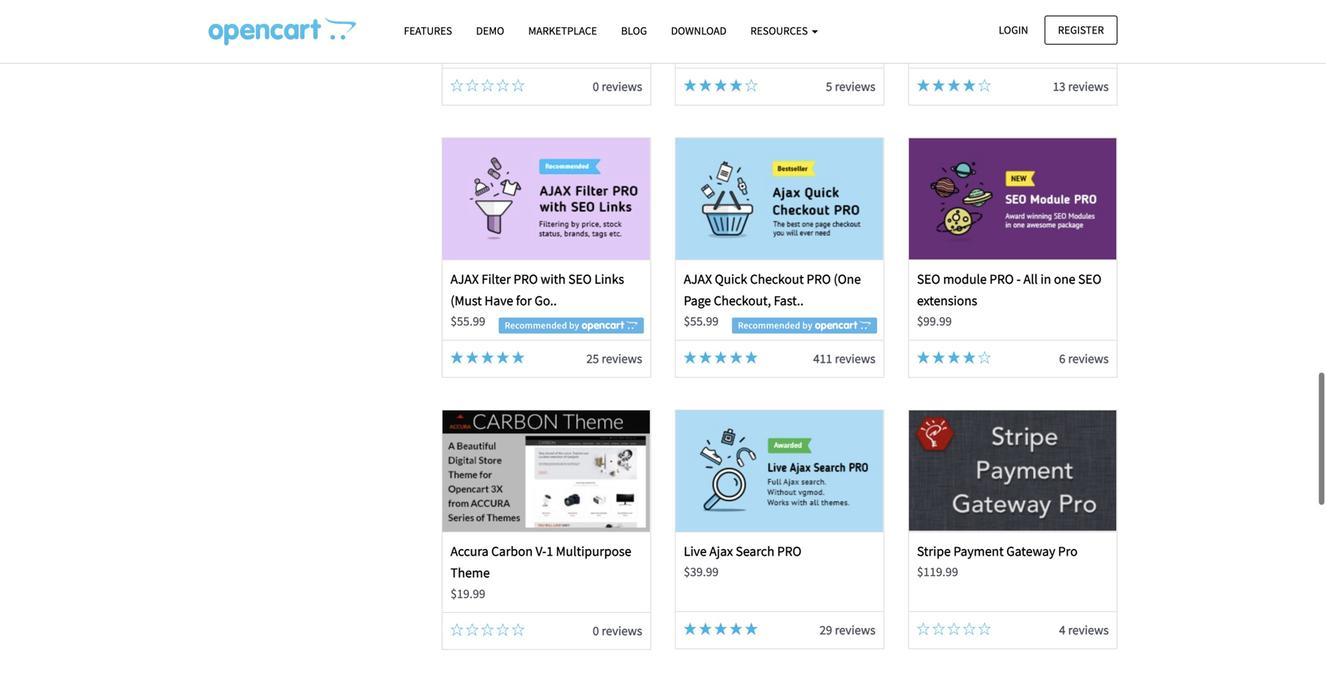 Task type: locate. For each thing, give the bounding box(es) containing it.
checkout,
[[714, 255, 771, 272]]

1 star light image from the left
[[451, 314, 463, 327]]

2 horizontal spatial seo
[[1079, 233, 1102, 250]]

411 reviews
[[814, 313, 876, 329]]

$55.99 inside ajax filter pro with seo links (must have for go.. $55.99
[[451, 276, 486, 292]]

theme
[[451, 527, 490, 544]]

13
[[1053, 41, 1066, 57]]

1 $55.99 from the left
[[451, 276, 486, 292]]

live ajax search pro image
[[676, 373, 884, 495]]

with
[[541, 233, 566, 250]]

ajax inside ajax filter pro with seo links (must have for go.. $55.99
[[451, 233, 479, 250]]

accura carbon v-1 multipurpose theme image
[[443, 373, 650, 495]]

13 reviews
[[1053, 41, 1109, 57]]

0 horizontal spatial reviews
[[602, 313, 643, 329]]

star light image
[[451, 314, 463, 327], [466, 314, 479, 327], [481, 314, 494, 327], [512, 314, 525, 327], [699, 314, 712, 327], [715, 314, 727, 327]]

marketplace
[[528, 24, 597, 38]]

seo right one
[[1079, 233, 1102, 250]]

module
[[943, 233, 987, 250]]

ajax quick checkout pro (one page checkout, fast.. image
[[676, 101, 884, 222]]

reviews down register
[[1068, 41, 1109, 57]]

1 ajax from the left
[[451, 233, 479, 250]]

pro
[[1058, 506, 1078, 522]]

3 star light o image from the left
[[481, 586, 494, 599]]

1 star light image from the left
[[497, 314, 509, 327]]

pro left (one
[[807, 233, 831, 250]]

2 $55.99 from the left
[[684, 276, 719, 292]]

stripe
[[917, 506, 951, 522]]

$55.99 down page
[[684, 276, 719, 292]]

v-
[[536, 506, 547, 522]]

1 horizontal spatial star light o image
[[466, 586, 479, 599]]

3 star light image from the left
[[481, 314, 494, 327]]

0 horizontal spatial seo
[[569, 233, 592, 250]]

1 seo from the left
[[569, 233, 592, 250]]

demo
[[476, 24, 505, 38]]

0 horizontal spatial star light o image
[[451, 586, 463, 599]]

(must
[[451, 255, 482, 272]]

1 horizontal spatial ajax
[[684, 233, 712, 250]]

resources
[[751, 24, 810, 38]]

4 star light image from the left
[[745, 314, 758, 327]]

$99.99
[[917, 276, 952, 292]]

1 horizontal spatial reviews
[[835, 313, 876, 329]]

7 star light image from the left
[[948, 314, 961, 327]]

seo up extensions
[[917, 233, 941, 250]]

4 star light image from the left
[[512, 314, 525, 327]]

seo right with
[[569, 233, 592, 250]]

filter
[[482, 233, 511, 250]]

25 reviews
[[587, 313, 643, 329]]

ajax up page
[[684, 233, 712, 250]]

pro left "-"
[[990, 233, 1014, 250]]

in
[[1041, 233, 1052, 250]]

1 horizontal spatial $55.99
[[684, 276, 719, 292]]

quick
[[715, 233, 748, 250]]

2 horizontal spatial star light o image
[[481, 586, 494, 599]]

star light image
[[497, 314, 509, 327], [684, 314, 697, 327], [730, 314, 743, 327], [745, 314, 758, 327], [917, 314, 930, 327], [933, 314, 945, 327], [948, 314, 961, 327]]

ajax filter pro with seo links (must have for go.. $55.99
[[451, 233, 624, 292]]

carbon
[[491, 506, 533, 522]]

seo module pro - all in one seo extensions link
[[917, 233, 1102, 272]]

star light o image
[[451, 586, 463, 599], [466, 586, 479, 599], [481, 586, 494, 599]]

pro right search
[[777, 506, 802, 522]]

go..
[[535, 255, 557, 272]]

extensions
[[917, 255, 978, 272]]

$39.99
[[684, 527, 719, 543]]

page
[[684, 255, 711, 272]]

2 ajax from the left
[[684, 233, 712, 250]]

pro up for
[[514, 233, 538, 250]]

$55.99 down (must
[[451, 276, 486, 292]]

1 horizontal spatial seo
[[917, 233, 941, 250]]

pro inside seo module pro - all in one seo extensions $99.99
[[990, 233, 1014, 250]]

marketplace link
[[516, 17, 609, 45]]

pro
[[514, 233, 538, 250], [807, 233, 831, 250], [990, 233, 1014, 250], [777, 506, 802, 522]]

chameleon - responsive & multipurpose templa.. image
[[676, 646, 884, 676]]

ajax inside ajax quick checkout pro (one page checkout, fast.. $55.99
[[684, 233, 712, 250]]

ajax for ajax filter pro with seo links (must have for go..
[[451, 233, 479, 250]]

links
[[595, 233, 624, 250]]

opencart extensions image
[[209, 17, 356, 45]]

ajax up (must
[[451, 233, 479, 250]]

0 horizontal spatial ajax
[[451, 233, 479, 250]]

0 horizontal spatial $55.99
[[451, 276, 486, 292]]

resources link
[[739, 17, 830, 45]]

reviews
[[1068, 41, 1109, 57], [602, 313, 643, 329], [835, 313, 876, 329]]

all
[[1024, 233, 1038, 250]]

reviews right the 411
[[835, 313, 876, 329]]

ajax quick checkout pro (one page checkout, fast.. link
[[684, 233, 861, 272]]

demo link
[[464, 17, 516, 45]]

live ajax search pro link
[[684, 506, 802, 522]]

$55.99
[[451, 276, 486, 292], [684, 276, 719, 292]]

ajax quick checkout pro (one page checkout, fast.. $55.99
[[684, 233, 861, 292]]

payment
[[954, 506, 1004, 522]]

5 star light image from the left
[[699, 314, 712, 327]]

live ajax search pro $39.99
[[684, 506, 802, 543]]

accura carbon v-1 multipurpose theme $19.99
[[451, 506, 632, 565]]

seo
[[569, 233, 592, 250], [917, 233, 941, 250], [1079, 233, 1102, 250]]

3 star light image from the left
[[730, 314, 743, 327]]

6 star light image from the left
[[715, 314, 727, 327]]

reviews for ajax filter pro with seo links (must have for go..
[[602, 313, 643, 329]]

ajax
[[451, 233, 479, 250], [684, 233, 712, 250]]

reviews right 25
[[602, 313, 643, 329]]

2 star light image from the left
[[466, 314, 479, 327]]



Task type: vqa. For each thing, say whether or not it's contained in the screenshot.
martinkoch
no



Task type: describe. For each thing, give the bounding box(es) containing it.
accura
[[451, 506, 489, 522]]

$55.99 inside ajax quick checkout pro (one page checkout, fast.. $55.99
[[684, 276, 719, 292]]

download
[[671, 24, 727, 38]]

gateway
[[1007, 506, 1056, 522]]

2 star light o image from the left
[[466, 586, 479, 599]]

stripe payment gateway pro $119.99
[[917, 506, 1078, 543]]

pro inside 'live ajax search pro $39.99'
[[777, 506, 802, 522]]

1
[[547, 506, 553, 522]]

2 horizontal spatial reviews
[[1068, 41, 1109, 57]]

features
[[404, 24, 452, 38]]

2 seo from the left
[[917, 233, 941, 250]]

25
[[587, 313, 599, 329]]

register link
[[1045, 16, 1118, 45]]

have
[[485, 255, 513, 272]]

multipurpose
[[556, 506, 632, 522]]

fast..
[[774, 255, 804, 272]]

ajax filter pro with seo links (must have for go.. image
[[443, 101, 650, 222]]

download link
[[659, 17, 739, 45]]

1 star light o image from the left
[[451, 586, 463, 599]]

accura carbon v-1 multipurpose theme link
[[451, 506, 632, 544]]

2 star light image from the left
[[684, 314, 697, 327]]

6 star light image from the left
[[933, 314, 945, 327]]

login link
[[986, 16, 1042, 45]]

checkout
[[750, 233, 804, 250]]

login
[[999, 23, 1029, 37]]

blog
[[621, 24, 647, 38]]

seo module pro - all in one seo extensions image
[[910, 101, 1117, 222]]

stripe payment gateway pro image
[[910, 373, 1117, 495]]

blog link
[[609, 17, 659, 45]]

pro inside ajax quick checkout pro (one page checkout, fast.. $55.99
[[807, 233, 831, 250]]

cyberstore - advanced multipurpose opencart theme image
[[443, 646, 650, 676]]

pro inside ajax filter pro with seo links (must have for go.. $55.99
[[514, 233, 538, 250]]

one
[[1054, 233, 1076, 250]]

register
[[1058, 23, 1104, 37]]

3 seo from the left
[[1079, 233, 1102, 250]]

-
[[1017, 233, 1021, 250]]

features link
[[392, 17, 464, 45]]

seo inside ajax filter pro with seo links (must have for go.. $55.99
[[569, 233, 592, 250]]

ajax for ajax quick checkout pro (one page checkout, fast..
[[684, 233, 712, 250]]

reviews for ajax quick checkout pro (one page checkout, fast..
[[835, 313, 876, 329]]

$19.99
[[451, 549, 486, 565]]

seo module pro - all in one seo extensions $99.99
[[917, 233, 1102, 292]]

stripe payment gateway pro link
[[917, 506, 1078, 522]]

ajax
[[710, 506, 733, 522]]

411
[[814, 313, 833, 329]]

ajax filter pro with seo links (must have for go.. link
[[451, 233, 624, 272]]

(one
[[834, 233, 861, 250]]

for
[[516, 255, 532, 272]]

5 star light image from the left
[[917, 314, 930, 327]]

search
[[736, 506, 775, 522]]

live
[[684, 506, 707, 522]]

$119.99
[[917, 527, 959, 543]]



